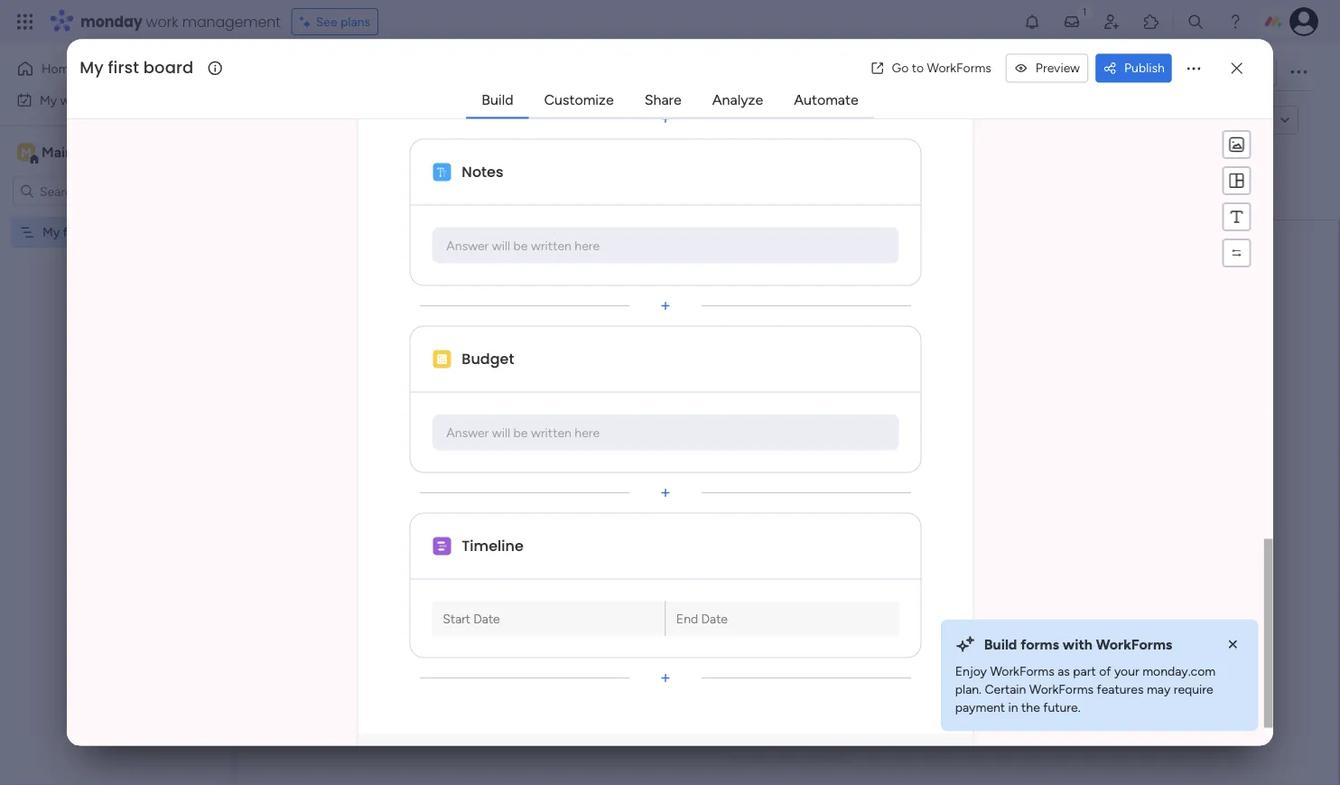 Task type: vqa. For each thing, say whether or not it's contained in the screenshot.
The '4'
no



Task type: describe. For each thing, give the bounding box(es) containing it.
build forms with workforms
[[985, 636, 1173, 653]]

customize link
[[530, 84, 629, 116]]

budget
[[462, 349, 515, 370]]

future.
[[1044, 700, 1081, 716]]

0 vertical spatial your
[[852, 369, 900, 400]]

end
[[677, 611, 699, 627]]

form button
[[909, 58, 965, 87]]

workspace selection element
[[17, 141, 151, 165]]

build form
[[756, 439, 822, 457]]

written for budget
[[531, 425, 572, 440]]

build forms with workforms alert
[[941, 619, 1259, 732]]

powered
[[363, 112, 419, 129]]

build for build form
[[756, 439, 788, 457]]

start
[[443, 611, 471, 627]]

build form button
[[742, 430, 837, 466]]

workforms inside button
[[928, 60, 992, 76]]

forms
[[1021, 636, 1060, 653]]

notifications image
[[1024, 13, 1042, 31]]

my work
[[40, 92, 88, 108]]

m
[[21, 145, 32, 160]]

answer for budget
[[447, 425, 489, 440]]

will for notes
[[492, 238, 511, 253]]

customize
[[544, 91, 614, 108]]

timeline button
[[459, 532, 899, 561]]

be for budget
[[514, 425, 528, 440]]

budget button
[[459, 345, 899, 374]]

my inside my work button
[[40, 92, 57, 108]]

copy form link
[[1182, 113, 1265, 128]]

powered by
[[363, 112, 439, 129]]

the
[[1022, 700, 1041, 716]]

may
[[1148, 682, 1171, 698]]

board inside list box
[[89, 225, 121, 240]]

component__icon image for timeline
[[433, 538, 451, 556]]

building
[[760, 369, 846, 400]]

my inside my first board list box
[[42, 225, 60, 240]]

my first board list box
[[0, 213, 230, 492]]

copy
[[1182, 113, 1213, 128]]

edit form
[[281, 113, 334, 128]]

1
[[1264, 65, 1270, 80]]

first inside list box
[[63, 225, 85, 240]]

menu image
[[1229, 172, 1247, 190]]

form for build form
[[792, 439, 822, 457]]

form form
[[67, 0, 1274, 785]]

main
[[42, 144, 73, 161]]

close image
[[1225, 636, 1243, 654]]

start
[[673, 369, 722, 400]]

0 vertical spatial by
[[423, 112, 439, 129]]

files gallery
[[827, 65, 895, 80]]

in
[[1009, 700, 1019, 716]]

analyze link
[[698, 84, 778, 116]]

invite members image
[[1103, 13, 1121, 31]]

my first board inside field
[[80, 56, 194, 79]]

automate
[[794, 91, 859, 108]]

go to workforms
[[892, 60, 992, 76]]

be for notes
[[514, 238, 528, 253]]

form for edit form
[[307, 113, 334, 128]]

share link
[[630, 84, 696, 116]]

certain
[[985, 682, 1027, 698]]

payment
[[956, 700, 1006, 716]]

see plans
[[316, 14, 371, 29]]

search everything image
[[1187, 13, 1205, 31]]

workspace image
[[17, 142, 35, 162]]

part
[[1074, 664, 1097, 680]]

share
[[645, 91, 682, 108]]

menu image
[[1229, 208, 1247, 226]]

invite / 1 button
[[1188, 58, 1278, 87]]

more actions image
[[1185, 59, 1203, 77]]

my first board inside list box
[[42, 225, 121, 240]]

go to workforms button
[[863, 54, 999, 83]]

files gallery button
[[813, 58, 909, 87]]

invite
[[1222, 65, 1253, 80]]

drag to reorder the question image
[[657, 332, 675, 351]]

with
[[1063, 636, 1093, 653]]



Task type: locate. For each thing, give the bounding box(es) containing it.
work
[[146, 11, 179, 32], [60, 92, 88, 108]]

answer will be written here for budget
[[447, 425, 600, 440]]

add new question image for timeline
[[657, 670, 675, 688]]

add new question image
[[657, 110, 675, 128]]

start date
[[443, 611, 500, 627]]

features
[[1098, 682, 1144, 698]]

1 add new question image from the top
[[657, 297, 675, 315]]

add new question image for notes
[[657, 297, 675, 315]]

2 answer will be written here from the top
[[447, 425, 600, 440]]

invite / 1
[[1222, 65, 1270, 80]]

date right the end
[[702, 611, 728, 627]]

form
[[1216, 113, 1243, 128], [307, 113, 334, 128], [905, 369, 956, 400], [792, 439, 822, 457]]

1 vertical spatial be
[[514, 425, 528, 440]]

as
[[1058, 664, 1071, 680]]

add new question image
[[657, 297, 675, 315], [657, 484, 675, 502], [657, 670, 675, 688]]

date for end date
[[702, 611, 728, 627]]

monday.com
[[1143, 664, 1216, 680]]

answer will be written here down notes
[[447, 238, 600, 253]]

workforms logo image
[[446, 106, 548, 135]]

1 answer will be written here from the top
[[447, 238, 600, 253]]

0 vertical spatial answer will be written here
[[447, 238, 600, 253]]

component__icon image left notes
[[433, 164, 451, 182]]

your inside the enjoy workforms as part of your monday.com plan. certain workforms features may require payment in the future.
[[1115, 664, 1140, 680]]

your right building
[[852, 369, 900, 400]]

let's start by building your form
[[622, 369, 956, 400]]

answer
[[447, 238, 489, 253], [447, 425, 489, 440]]

0 horizontal spatial build
[[482, 91, 514, 108]]

here
[[575, 238, 600, 253], [575, 425, 600, 440]]

edit form button
[[274, 106, 341, 135]]

plan.
[[956, 682, 982, 698]]

build inside alert
[[985, 636, 1018, 653]]

2 here from the top
[[575, 425, 600, 440]]

0 vertical spatial here
[[575, 238, 600, 253]]

publish
[[1125, 60, 1165, 76]]

2 vertical spatial build
[[985, 636, 1018, 653]]

gallery
[[856, 65, 895, 80]]

timeline
[[462, 536, 524, 557]]

here for notes
[[575, 238, 600, 253]]

0 horizontal spatial board
[[89, 225, 121, 240]]

0 vertical spatial work
[[146, 11, 179, 32]]

require
[[1174, 682, 1214, 698]]

board down search in workspace field
[[89, 225, 121, 240]]

build left forms at bottom right
[[985, 636, 1018, 653]]

2 date from the left
[[702, 611, 728, 627]]

first
[[108, 56, 139, 79], [63, 225, 85, 240]]

workspace
[[77, 144, 148, 161]]

option
[[0, 216, 230, 220]]

my first board up my work button at the top of page
[[80, 56, 194, 79]]

1 vertical spatial answer
[[447, 425, 489, 440]]

1 written from the top
[[531, 238, 572, 253]]

will
[[492, 238, 511, 253], [492, 425, 511, 440]]

see
[[316, 14, 338, 29]]

build inside 'link'
[[482, 91, 514, 108]]

1 image
[[1077, 1, 1093, 21]]

help image
[[1227, 13, 1245, 31]]

0 horizontal spatial date
[[474, 611, 500, 627]]

1 vertical spatial board
[[89, 225, 121, 240]]

your
[[852, 369, 900, 400], [1115, 664, 1140, 680]]

written
[[531, 238, 572, 253], [531, 425, 572, 440]]

to
[[912, 60, 924, 76]]

0 horizontal spatial work
[[60, 92, 88, 108]]

2 horizontal spatial build
[[985, 636, 1018, 653]]

see plans button
[[292, 8, 379, 35]]

date
[[474, 611, 500, 627], [702, 611, 728, 627]]

1 vertical spatial add new question image
[[657, 484, 675, 502]]

0 vertical spatial component__icon image
[[433, 164, 451, 182]]

1 vertical spatial by
[[728, 369, 754, 400]]

inbox image
[[1064, 13, 1082, 31]]

1 vertical spatial work
[[60, 92, 88, 108]]

answer down budget
[[447, 425, 489, 440]]

form inside button
[[1216, 113, 1243, 128]]

1 vertical spatial will
[[492, 425, 511, 440]]

/
[[1256, 65, 1261, 80]]

workforms
[[928, 60, 992, 76], [1097, 636, 1173, 653], [991, 664, 1055, 680], [1030, 682, 1094, 698]]

main workspace
[[42, 144, 148, 161]]

component__icon image left budget
[[433, 351, 451, 369]]

1 horizontal spatial your
[[1115, 664, 1140, 680]]

date for start date
[[474, 611, 500, 627]]

0 vertical spatial will
[[492, 238, 511, 253]]

build for build forms with workforms
[[985, 636, 1018, 653]]

here for budget
[[575, 425, 600, 440]]

2 vertical spatial add new question image
[[657, 670, 675, 688]]

link
[[1246, 113, 1265, 128]]

edit
[[281, 113, 304, 128]]

tab list containing build
[[467, 83, 874, 119]]

2 will from the top
[[492, 425, 511, 440]]

2 vertical spatial my
[[42, 225, 60, 240]]

answer will be written here down budget
[[447, 425, 600, 440]]

john smith image
[[1290, 7, 1319, 36]]

2 add new question image from the top
[[657, 484, 675, 502]]

1 be from the top
[[514, 238, 528, 253]]

1 horizontal spatial date
[[702, 611, 728, 627]]

0 horizontal spatial your
[[852, 369, 900, 400]]

my right the home
[[80, 56, 104, 79]]

board inside field
[[143, 56, 194, 79]]

1 vertical spatial build
[[756, 439, 788, 457]]

1 vertical spatial first
[[63, 225, 85, 240]]

1 here from the top
[[575, 238, 600, 253]]

home
[[42, 61, 76, 76]]

be
[[514, 238, 528, 253], [514, 425, 528, 440]]

preview button
[[1006, 54, 1089, 83]]

build down let's start by building your form
[[756, 439, 788, 457]]

component__icon image for budget
[[433, 351, 451, 369]]

build
[[482, 91, 514, 108], [756, 439, 788, 457], [985, 636, 1018, 653]]

2 answer from the top
[[447, 425, 489, 440]]

add new question image for budget
[[657, 484, 675, 502]]

preview
[[1036, 60, 1081, 76]]

Search in workspace field
[[38, 181, 151, 202]]

automate link
[[780, 84, 874, 116]]

my inside my first board field
[[80, 56, 104, 79]]

0 vertical spatial my first board
[[80, 56, 194, 79]]

1 horizontal spatial board
[[143, 56, 194, 79]]

1 vertical spatial written
[[531, 425, 572, 440]]

0 horizontal spatial first
[[63, 225, 85, 240]]

form for copy form link
[[1216, 113, 1243, 128]]

my
[[80, 56, 104, 79], [40, 92, 57, 108], [42, 225, 60, 240]]

board
[[143, 56, 194, 79], [89, 225, 121, 240]]

1 horizontal spatial build
[[756, 439, 788, 457]]

analyze
[[713, 91, 764, 108]]

first down search in workspace field
[[63, 225, 85, 240]]

component__icon image for notes
[[433, 164, 451, 182]]

2 be from the top
[[514, 425, 528, 440]]

1 vertical spatial component__icon image
[[433, 351, 451, 369]]

select product image
[[16, 13, 34, 31]]

add view image
[[976, 66, 983, 79]]

0 horizontal spatial by
[[423, 112, 439, 129]]

management
[[182, 11, 281, 32]]

1 horizontal spatial work
[[146, 11, 179, 32]]

notes
[[462, 162, 504, 182]]

1 vertical spatial my
[[40, 92, 57, 108]]

component__icon image left timeline
[[433, 538, 451, 556]]

1 vertical spatial my first board
[[42, 225, 121, 240]]

build for build
[[482, 91, 514, 108]]

2 vertical spatial component__icon image
[[433, 538, 451, 556]]

0 vertical spatial add new question image
[[657, 297, 675, 315]]

work down the home
[[60, 92, 88, 108]]

will down notes
[[492, 238, 511, 253]]

0 vertical spatial answer
[[447, 238, 489, 253]]

by right powered
[[423, 112, 439, 129]]

first up my work button at the top of page
[[108, 56, 139, 79]]

build up notes
[[482, 91, 514, 108]]

monday
[[80, 11, 142, 32]]

2 component__icon image from the top
[[433, 351, 451, 369]]

3 component__icon image from the top
[[433, 538, 451, 556]]

will down budget
[[492, 425, 511, 440]]

component__icon image
[[433, 164, 451, 182], [433, 351, 451, 369], [433, 538, 451, 556]]

build link
[[467, 84, 528, 116]]

plans
[[341, 14, 371, 29]]

0 vertical spatial first
[[108, 56, 139, 79]]

apps image
[[1143, 13, 1161, 31]]

my first board down search in workspace field
[[42, 225, 121, 240]]

work for monday
[[146, 11, 179, 32]]

files
[[827, 65, 852, 80]]

let's
[[622, 369, 667, 400]]

2 written from the top
[[531, 425, 572, 440]]

0 vertical spatial build
[[482, 91, 514, 108]]

answer down notes
[[447, 238, 489, 253]]

copy form link button
[[1149, 106, 1272, 135]]

1 vertical spatial answer will be written here
[[447, 425, 600, 440]]

work inside button
[[60, 92, 88, 108]]

1 horizontal spatial first
[[108, 56, 139, 79]]

my first board
[[80, 56, 194, 79], [42, 225, 121, 240]]

by right start
[[728, 369, 754, 400]]

my down search in workspace field
[[42, 225, 60, 240]]

your up features
[[1115, 664, 1140, 680]]

1 answer from the top
[[447, 238, 489, 253]]

background color and image selector image
[[1229, 136, 1247, 154]]

1 vertical spatial here
[[575, 425, 600, 440]]

enjoy workforms as part of your monday.com plan. certain workforms features may require payment in the future.
[[956, 664, 1216, 716]]

my work button
[[11, 85, 194, 114]]

go
[[892, 60, 909, 76]]

work right monday
[[146, 11, 179, 32]]

0 vertical spatial my
[[80, 56, 104, 79]]

answer for notes
[[447, 238, 489, 253]]

home button
[[11, 54, 194, 83]]

of
[[1100, 664, 1112, 680]]

1 will from the top
[[492, 238, 511, 253]]

1 vertical spatial your
[[1115, 664, 1140, 680]]

0 vertical spatial board
[[143, 56, 194, 79]]

0 vertical spatial be
[[514, 238, 528, 253]]

answer will be written here
[[447, 238, 600, 253], [447, 425, 600, 440]]

3 add new question image from the top
[[657, 670, 675, 688]]

answer will be written here for notes
[[447, 238, 600, 253]]

publish button
[[1096, 54, 1173, 83]]

board down monday work management
[[143, 56, 194, 79]]

form
[[922, 65, 951, 80]]

customization tools toolbar
[[1223, 131, 1252, 268]]

tab list
[[467, 83, 874, 119]]

notes button
[[459, 158, 899, 187]]

1 horizontal spatial by
[[728, 369, 754, 400]]

0 vertical spatial written
[[531, 238, 572, 253]]

will for budget
[[492, 425, 511, 440]]

date right start
[[474, 611, 500, 627]]

my down the home
[[40, 92, 57, 108]]

work for my
[[60, 92, 88, 108]]

written for notes
[[531, 238, 572, 253]]

end date
[[677, 611, 728, 627]]

monday work management
[[80, 11, 281, 32]]

My first board field
[[75, 56, 205, 80]]

1 date from the left
[[474, 611, 500, 627]]

enjoy
[[956, 664, 988, 680]]

first inside field
[[108, 56, 139, 79]]

by
[[423, 112, 439, 129], [728, 369, 754, 400]]

1 component__icon image from the top
[[433, 164, 451, 182]]

build inside button
[[756, 439, 788, 457]]



